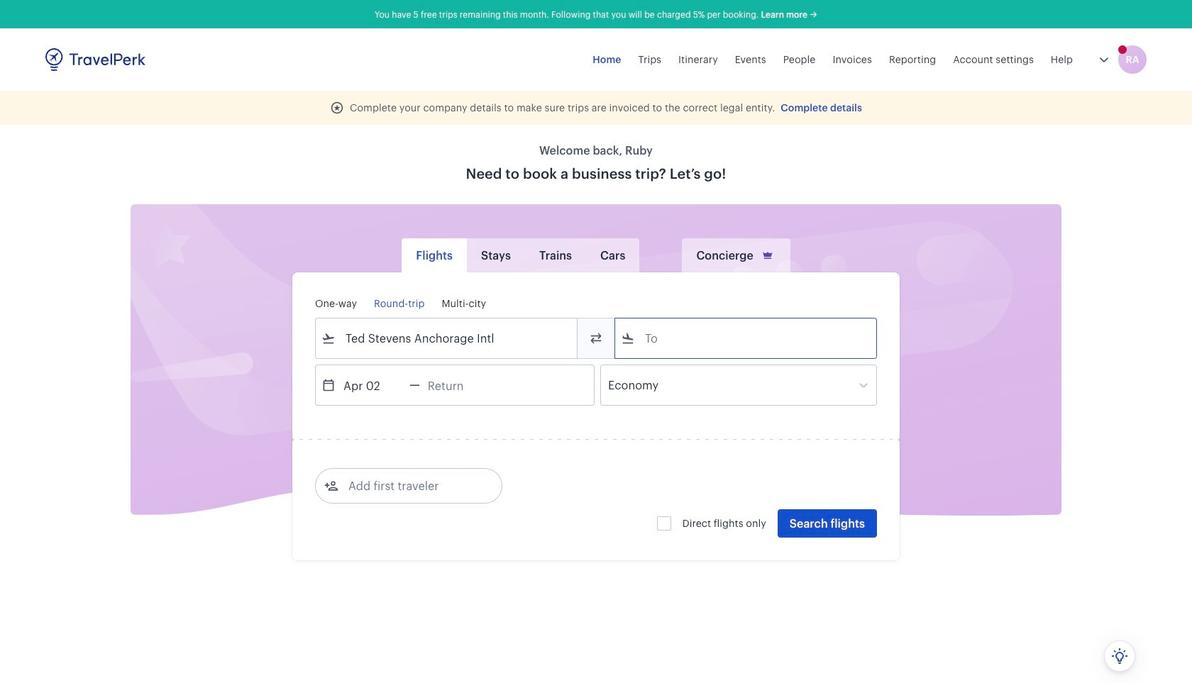 Task type: locate. For each thing, give the bounding box(es) containing it.
Depart text field
[[336, 366, 410, 405]]



Task type: describe. For each thing, give the bounding box(es) containing it.
Add first traveler search field
[[339, 475, 486, 498]]

Return text field
[[420, 366, 494, 405]]

To search field
[[635, 327, 858, 350]]

From search field
[[336, 327, 559, 350]]



